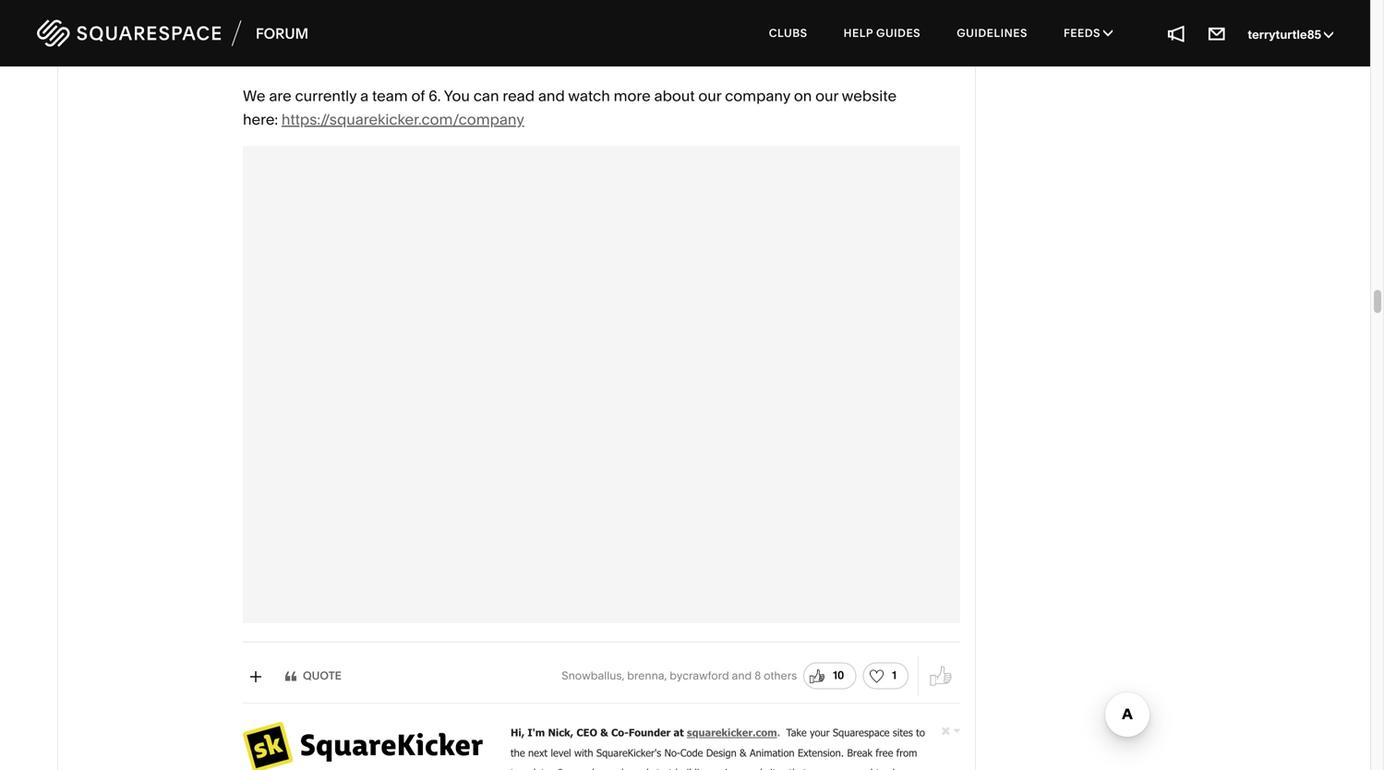Task type: locate. For each thing, give the bounding box(es) containing it.
of up complex
[[538, 25, 552, 43]]

we are currently a team of 6. you can read and watch more about our company on our website here:
[[243, 87, 897, 128]]

1 horizontal spatial and
[[732, 669, 752, 683]]

more
[[614, 87, 651, 105]]

we
[[243, 25, 266, 43], [243, 87, 266, 105]]

0 horizontal spatial design
[[378, 48, 426, 66]]

design down push
[[378, 48, 426, 66]]

are for here:
[[269, 87, 292, 105]]

squarekicker.com
[[687, 727, 778, 739]]

we up here:
[[243, 87, 266, 105]]

quote
[[303, 669, 342, 683]]

with
[[666, 25, 695, 43]]

1 horizontal spatial ,
[[665, 669, 667, 683]]

, left bycrawford
[[665, 669, 667, 683]]

0 horizontal spatial ,
[[622, 669, 625, 683]]

1 vertical spatial of
[[412, 87, 425, 105]]

0 vertical spatial are
[[269, 25, 292, 43]]

caret down image inside feeds link
[[1104, 27, 1114, 38]]

a
[[360, 87, 369, 105]]

so
[[847, 25, 863, 43]]

1 horizontal spatial can
[[922, 25, 948, 43]]

can inside we are continuing to push the boundaries of what's possible with no-code web design so anyone can create their unique design without any complex technical barriers.
[[922, 25, 948, 43]]

, left brenna link
[[622, 669, 625, 683]]

any
[[485, 48, 509, 66]]

guidelines link
[[941, 9, 1045, 57]]

,
[[622, 669, 625, 683], [665, 669, 667, 683]]

of
[[538, 25, 552, 43], [412, 87, 425, 105]]

founder at
[[629, 727, 684, 739]]

company
[[725, 87, 791, 105]]

1 horizontal spatial design
[[795, 25, 843, 43]]

our right about
[[699, 87, 722, 105]]

0 horizontal spatial our
[[699, 87, 722, 105]]

terryturtle85
[[1248, 27, 1325, 42]]

boundaries
[[455, 25, 535, 43]]

1 vertical spatial are
[[269, 87, 292, 105]]

of left 6.
[[412, 87, 425, 105]]

ceo
[[577, 727, 598, 739]]

we up create
[[243, 25, 266, 43]]

can inside we are currently a team of 6. you can read and watch more about our company on our website here:
[[474, 87, 499, 105]]

help guides
[[844, 26, 921, 40]]

0 horizontal spatial of
[[412, 87, 425, 105]]

love image
[[868, 668, 886, 686]]

1
[[893, 669, 897, 682]]

our right on
[[816, 87, 839, 105]]

are inside we are continuing to push the boundaries of what's possible with no-code web design so anyone can create their unique design without any complex technical barriers.
[[269, 25, 292, 43]]

watch
[[568, 87, 611, 105]]

design
[[795, 25, 843, 43], [378, 48, 426, 66]]

0 vertical spatial we
[[243, 25, 266, 43]]

bd12906f 119b 4ac9 a781 79150258993b.jpeg image
[[243, 146, 961, 624]]

clubs
[[769, 26, 808, 40]]

bycrawford
[[670, 669, 730, 683]]

0 vertical spatial and
[[538, 87, 565, 105]]

are up create
[[269, 25, 292, 43]]

2 are from the top
[[269, 87, 292, 105]]

0 horizontal spatial can
[[474, 87, 499, 105]]

1 horizontal spatial of
[[538, 25, 552, 43]]

design left so
[[795, 25, 843, 43]]

are inside we are currently a team of 6. you can read and watch more about our company on our website here:
[[269, 87, 292, 105]]

10
[[833, 669, 845, 682]]

0 horizontal spatial caret down image
[[954, 725, 961, 737]]

and
[[538, 87, 565, 105], [732, 669, 752, 683]]

.
[[778, 727, 781, 739]]

1 horizontal spatial caret down image
[[1104, 27, 1114, 38]]

are for their
[[269, 25, 292, 43]]

are
[[269, 25, 292, 43], [269, 87, 292, 105]]

can right guides
[[922, 25, 948, 43]]

continuing
[[295, 25, 370, 43]]

our
[[699, 87, 722, 105], [816, 87, 839, 105]]

and right read
[[538, 87, 565, 105]]

2 horizontal spatial caret down image
[[1325, 28, 1334, 41]]

squarespace forum image
[[37, 17, 309, 49]]

1 vertical spatial can
[[474, 87, 499, 105]]

can right you
[[474, 87, 499, 105]]

brenna link
[[628, 669, 665, 683]]

1 we from the top
[[243, 25, 266, 43]]

0 vertical spatial of
[[538, 25, 552, 43]]

we inside we are currently a team of 6. you can read and watch more about our company on our website here:
[[243, 87, 266, 105]]

of inside we are currently a team of 6. you can read and watch more about our company on our website here:
[[412, 87, 425, 105]]

can
[[922, 25, 948, 43], [474, 87, 499, 105]]

we inside we are continuing to push the boundaries of what's possible with no-code web design so anyone can create their unique design without any complex technical barriers.
[[243, 25, 266, 43]]

1 vertical spatial we
[[243, 87, 266, 105]]

2 we from the top
[[243, 87, 266, 105]]

brenna
[[628, 669, 665, 683]]

and left the "8"
[[732, 669, 752, 683]]

caret down image inside terryturtle85 link
[[1325, 28, 1334, 41]]

like image
[[928, 663, 955, 690]]

to
[[373, 25, 387, 43]]

0 horizontal spatial and
[[538, 87, 565, 105]]

bycrawford link
[[670, 669, 730, 683]]

0 vertical spatial design
[[795, 25, 843, 43]]

website
[[842, 87, 897, 105]]

caret down image for feeds
[[1104, 27, 1114, 38]]

https://squarekicker.com/company
[[282, 110, 525, 128]]

1 are from the top
[[269, 25, 292, 43]]

quote link
[[285, 669, 342, 683]]

are up here:
[[269, 87, 292, 105]]

squarekicker image
[[243, 723, 483, 771]]

1 , from the left
[[622, 669, 625, 683]]

0 vertical spatial can
[[922, 25, 948, 43]]

1 horizontal spatial our
[[816, 87, 839, 105]]

caret down image
[[1104, 27, 1114, 38], [1325, 28, 1334, 41], [954, 725, 961, 737]]



Task type: describe. For each thing, give the bounding box(es) containing it.
snowballus
[[562, 669, 622, 683]]

here:
[[243, 110, 278, 128]]

what's
[[555, 25, 600, 43]]

co-
[[612, 727, 629, 739]]

8
[[755, 669, 762, 683]]

snowballus , brenna , bycrawford and 8 others
[[562, 669, 798, 683]]

their
[[291, 48, 322, 66]]

others
[[764, 669, 798, 683]]

terryturtle85 link
[[1248, 27, 1334, 42]]

of inside we are continuing to push the boundaries of what's possible with no-code web design so anyone can create their unique design without any complex technical barriers.
[[538, 25, 552, 43]]

1 vertical spatial design
[[378, 48, 426, 66]]

and inside we are currently a team of 6. you can read and watch more about our company on our website here:
[[538, 87, 565, 105]]

hi, i'm nick, ceo & co-founder at squarekicker.com .
[[511, 727, 787, 739]]

caret down image for terryturtle85
[[1325, 28, 1334, 41]]

10 link
[[804, 663, 857, 690]]

snowballus link
[[562, 669, 622, 683]]

anyone
[[867, 25, 919, 43]]

without
[[429, 48, 481, 66]]

feeds
[[1064, 26, 1104, 40]]

guidelines
[[957, 26, 1028, 40]]

6.
[[429, 87, 441, 105]]

like image
[[809, 667, 827, 686]]

code
[[722, 25, 758, 43]]

i'm
[[528, 727, 545, 739]]

create
[[243, 48, 288, 66]]

possible
[[603, 25, 663, 43]]

help
[[844, 26, 874, 40]]

technical
[[577, 48, 641, 66]]

we are continuing to push the boundaries of what's possible with no-code web design so anyone can create their unique design without any complex technical barriers.
[[243, 25, 948, 66]]

squarekicker.com link
[[687, 727, 778, 739]]

https://squarekicker.com/company link
[[282, 110, 525, 128]]

8 others link
[[755, 669, 798, 683]]

clubs link
[[753, 9, 825, 57]]

1 our from the left
[[699, 87, 722, 105]]

help guides link
[[828, 9, 938, 57]]

we for we are continuing to push the boundaries of what's possible with no-code web design so anyone can create their unique design without any complex technical barriers.
[[243, 25, 266, 43]]

2 , from the left
[[665, 669, 667, 683]]

team
[[372, 87, 408, 105]]

no-
[[699, 25, 722, 43]]

you
[[444, 87, 470, 105]]

guides
[[877, 26, 921, 40]]

web
[[762, 25, 792, 43]]

barriers.
[[645, 48, 702, 66]]

on
[[794, 87, 812, 105]]

multiquote image
[[250, 670, 261, 683]]

times image
[[942, 725, 951, 737]]

hi,
[[511, 727, 525, 739]]

currently
[[295, 87, 357, 105]]

notifications image
[[1167, 23, 1187, 43]]

feeds link
[[1048, 9, 1130, 57]]

push
[[391, 25, 425, 43]]

we for we are currently a team of 6. you can read and watch more about our company on our website here:
[[243, 87, 266, 105]]

about
[[655, 87, 695, 105]]

unique
[[326, 48, 374, 66]]

messages image
[[1208, 23, 1228, 43]]

read
[[503, 87, 535, 105]]

1 link
[[863, 663, 909, 690]]

complex
[[513, 48, 574, 66]]

1 vertical spatial and
[[732, 669, 752, 683]]

the
[[429, 25, 452, 43]]

&
[[601, 727, 609, 739]]

2 our from the left
[[816, 87, 839, 105]]

nick,
[[548, 727, 574, 739]]



Task type: vqa. For each thing, say whether or not it's contained in the screenshot.
Navigate
no



